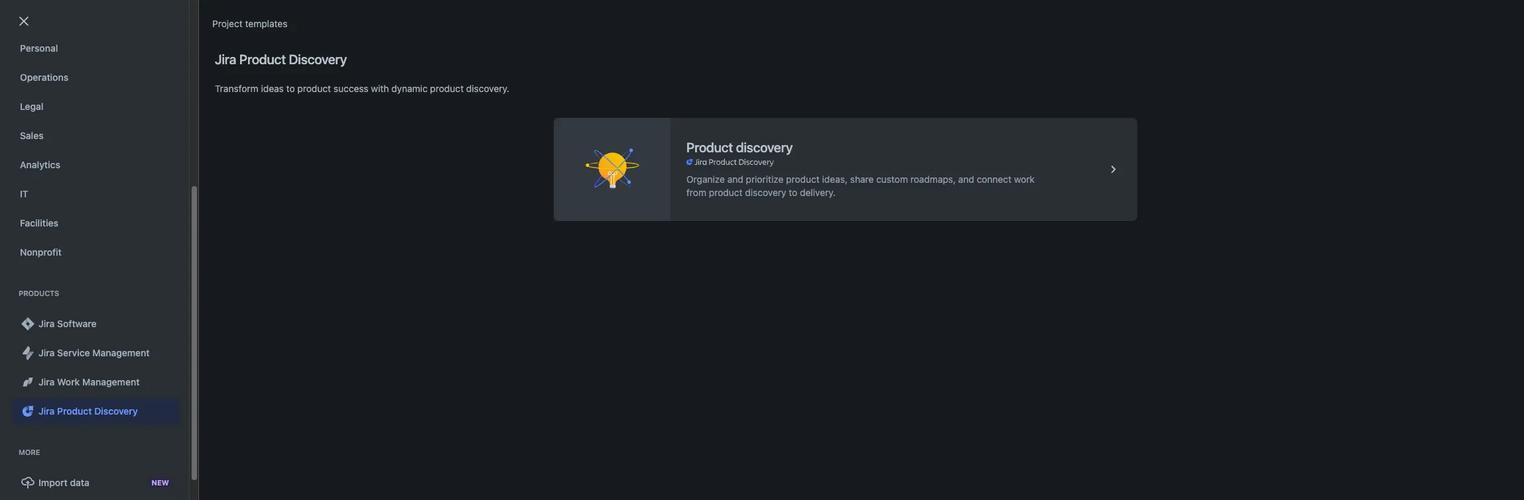 Task type: vqa. For each thing, say whether or not it's contained in the screenshot.
third Team- from the top of the page
yes



Task type: describe. For each thing, give the bounding box(es) containing it.
go to market sample link
[[74, 159, 387, 175]]

jira work management image
[[20, 375, 36, 391]]

jira software button
[[12, 311, 180, 338]]

star project-1374 image
[[40, 223, 55, 238]]

organize
[[687, 174, 725, 185]]

products
[[224, 98, 262, 109]]

analytics button
[[12, 152, 180, 178]]

jira product discovery inside button
[[38, 406, 138, 417]]

Search field
[[1272, 8, 1405, 29]]

2 team-managed software from the top
[[574, 225, 681, 236]]

2 team- from the top
[[574, 193, 601, 204]]

product up open icon at the top left of page
[[297, 83, 331, 94]]

transform ideas to product success with dynamic product discovery.
[[215, 83, 510, 94]]

dynamic
[[391, 83, 428, 94]]

1 software from the top
[[644, 193, 681, 204]]

data
[[70, 478, 89, 489]]

more
[[19, 448, 40, 457]]

go to market sample
[[95, 160, 184, 172]]

jira for 'jira service management' button
[[38, 348, 55, 359]]

organize and prioritize product ideas, share custom roadmaps, and connect work from product discovery to delivery.
[[687, 174, 1035, 198]]

jira product discovery image
[[20, 404, 36, 420]]

jira software image
[[20, 316, 36, 332]]

sample
[[153, 160, 184, 172]]

import data image
[[20, 476, 36, 492]]

delivery.
[[800, 187, 836, 198]]

jira right all
[[206, 98, 221, 109]]

team- for star project-1374 icon in the top of the page
[[574, 225, 601, 236]]

product down organize
[[709, 187, 743, 198]]

share
[[850, 174, 874, 185]]

product up the delivery.
[[786, 174, 820, 185]]

import data
[[38, 478, 89, 489]]

transform
[[215, 83, 259, 94]]

it button
[[12, 181, 180, 208]]

discovery inside button
[[94, 406, 138, 417]]

0 vertical spatial discovery
[[736, 140, 793, 155]]

all jira products
[[192, 98, 262, 109]]

work
[[1014, 174, 1035, 185]]

1 vertical spatial product
[[687, 140, 733, 155]]

ideas,
[[822, 174, 848, 185]]

0 vertical spatial discovery
[[289, 52, 347, 67]]

product right 'dynamic'
[[430, 83, 464, 94]]

discovery inside the organize and prioritize product ideas, share custom roadmaps, and connect work from product discovery to delivery.
[[745, 187, 786, 198]]

operations button
[[12, 64, 180, 91]]

connect
[[977, 174, 1012, 185]]

all
[[192, 98, 203, 109]]

design button
[[12, 6, 180, 33]]

products
[[19, 289, 59, 298]]

jira for jira software button
[[38, 318, 55, 330]]

it
[[20, 188, 28, 200]]

legal
[[20, 101, 43, 112]]

jira work management
[[38, 377, 140, 388]]

operations
[[20, 72, 68, 83]]

nonprofit
[[20, 247, 62, 258]]

legal button
[[12, 94, 180, 120]]

managed for star project-1374 icon in the top of the page
[[601, 225, 641, 236]]

facilities
[[20, 218, 58, 229]]

project templates
[[212, 18, 288, 29]]

project
[[212, 18, 243, 29]]

managed for the star go to market sample image
[[601, 161, 641, 172]]

management for jira work management
[[82, 377, 140, 388]]

project templates link
[[212, 16, 288, 32]]

product inside button
[[57, 406, 92, 417]]

service
[[57, 348, 90, 359]]

0 vertical spatial to
[[286, 83, 295, 94]]

jira software image
[[20, 316, 36, 332]]



Task type: locate. For each thing, give the bounding box(es) containing it.
discovery up prioritize
[[736, 140, 793, 155]]

go
[[95, 160, 107, 172]]

product up organize
[[687, 140, 733, 155]]

and
[[728, 174, 744, 185], [959, 174, 975, 185]]

0 vertical spatial team-managed software
[[574, 193, 681, 204]]

1 vertical spatial software
[[644, 225, 681, 236]]

design
[[20, 13, 50, 25]]

2 managed from the top
[[601, 193, 641, 204]]

2 vertical spatial to
[[789, 187, 798, 198]]

1 horizontal spatial product
[[239, 52, 286, 67]]

and left connect
[[959, 174, 975, 185]]

business
[[644, 161, 681, 172]]

1 horizontal spatial and
[[959, 174, 975, 185]]

banner
[[0, 0, 1524, 37]]

1 vertical spatial management
[[82, 377, 140, 388]]

prioritize
[[746, 174, 784, 185]]

ideas
[[261, 83, 284, 94]]

2 vertical spatial product
[[57, 406, 92, 417]]

custom
[[877, 174, 908, 185]]

import
[[38, 478, 68, 489]]

team- for the star go to market sample image
[[574, 161, 601, 172]]

0 vertical spatial management
[[92, 348, 150, 359]]

and left prioritize
[[728, 174, 744, 185]]

team-managed business
[[574, 161, 681, 172]]

templates
[[245, 18, 288, 29]]

1 vertical spatial team-managed software
[[574, 225, 681, 236]]

1 vertical spatial team-
[[574, 193, 601, 204]]

personal
[[20, 42, 58, 54]]

1 and from the left
[[728, 174, 744, 185]]

0 vertical spatial team-
[[574, 161, 601, 172]]

0 horizontal spatial product
[[57, 406, 92, 417]]

None text field
[[28, 94, 158, 113]]

2 horizontal spatial to
[[789, 187, 798, 198]]

projects
[[27, 54, 83, 73]]

to right the go
[[110, 160, 118, 172]]

jira right jira product discovery icon
[[38, 406, 55, 417]]

team-
[[574, 161, 601, 172], [574, 193, 601, 204], [574, 225, 601, 236]]

3 managed from the top
[[601, 225, 641, 236]]

jira product discovery up ideas
[[215, 52, 347, 67]]

jira work management button
[[12, 370, 180, 396]]

jira software
[[38, 318, 97, 330]]

1 team- from the top
[[574, 161, 601, 172]]

market
[[121, 160, 150, 172]]

jira service management button
[[12, 340, 180, 367]]

to
[[286, 83, 295, 94], [110, 160, 118, 172], [789, 187, 798, 198]]

analytics
[[20, 159, 60, 170]]

jira product discovery down jira work management
[[38, 406, 138, 417]]

1 vertical spatial discovery
[[745, 187, 786, 198]]

software
[[644, 193, 681, 204], [644, 225, 681, 236]]

roadmaps,
[[911, 174, 956, 185]]

jira right jira software image
[[38, 318, 55, 330]]

product discovery
[[687, 140, 793, 155]]

product up ideas
[[239, 52, 286, 67]]

product down work
[[57, 406, 92, 417]]

1 team-managed software from the top
[[574, 193, 681, 204]]

2 vertical spatial team-
[[574, 225, 601, 236]]

0 vertical spatial product
[[239, 52, 286, 67]]

jira product discovery image inside button
[[20, 404, 36, 420]]

jira service management
[[38, 348, 150, 359]]

2 and from the left
[[959, 174, 975, 185]]

to inside the organize and prioritize product ideas, share custom roadmaps, and connect work from product discovery to delivery.
[[789, 187, 798, 198]]

1 vertical spatial managed
[[601, 193, 641, 204]]

0 horizontal spatial and
[[728, 174, 744, 185]]

1 horizontal spatial to
[[286, 83, 295, 94]]

discovery down "jira work management" button
[[94, 406, 138, 417]]

new
[[152, 479, 169, 488]]

3 team- from the top
[[574, 225, 601, 236]]

sales
[[20, 130, 44, 141]]

management down 'jira service management' button
[[82, 377, 140, 388]]

open image
[[297, 96, 313, 111]]

sales button
[[12, 123, 180, 149]]

1 managed from the top
[[601, 161, 641, 172]]

2 software from the top
[[644, 225, 681, 236]]

2 vertical spatial managed
[[601, 225, 641, 236]]

jira left service
[[38, 348, 55, 359]]

0 vertical spatial jira product discovery
[[215, 52, 347, 67]]

from
[[687, 187, 707, 198]]

managed
[[601, 161, 641, 172], [601, 193, 641, 204], [601, 225, 641, 236]]

discovery.
[[466, 83, 510, 94]]

discovery
[[289, 52, 347, 67], [94, 406, 138, 417]]

management for jira service management
[[92, 348, 150, 359]]

primary element
[[8, 0, 1272, 37]]

1 vertical spatial to
[[110, 160, 118, 172]]

jira right jira work management image
[[38, 377, 55, 388]]

jira for jira product discovery button
[[38, 406, 55, 417]]

discovery down prioritize
[[745, 187, 786, 198]]

product
[[297, 83, 331, 94], [430, 83, 464, 94], [786, 174, 820, 185], [709, 187, 743, 198]]

0 horizontal spatial to
[[110, 160, 118, 172]]

0 horizontal spatial jira product discovery
[[38, 406, 138, 417]]

facilities button
[[12, 210, 180, 237]]

0 vertical spatial software
[[644, 193, 681, 204]]

software
[[57, 318, 97, 330]]

jira product discovery button
[[12, 399, 180, 425]]

jira work management image
[[20, 375, 36, 391]]

jira product discovery
[[215, 52, 347, 67], [38, 406, 138, 417]]

management
[[92, 348, 150, 359], [82, 377, 140, 388]]

personal button
[[12, 35, 180, 62]]

jira for "jira work management" button
[[38, 377, 55, 388]]

to left the delivery.
[[789, 187, 798, 198]]

with
[[371, 83, 389, 94]]

2 horizontal spatial product
[[687, 140, 733, 155]]

jira service management image
[[20, 346, 36, 362], [20, 346, 36, 362]]

0 horizontal spatial discovery
[[94, 406, 138, 417]]

management down jira software button
[[92, 348, 150, 359]]

work
[[57, 377, 80, 388]]

jira product discovery image
[[687, 157, 774, 168], [687, 157, 774, 168], [20, 404, 36, 420]]

product discovery image
[[1106, 162, 1122, 178]]

jira
[[215, 52, 236, 67], [206, 98, 221, 109], [38, 318, 55, 330], [38, 348, 55, 359], [38, 377, 55, 388], [38, 406, 55, 417]]

to right ideas
[[286, 83, 295, 94]]

1 horizontal spatial discovery
[[289, 52, 347, 67]]

star go to market sample image
[[40, 159, 55, 175]]

success
[[334, 83, 369, 94]]

jira inside button
[[38, 406, 55, 417]]

discovery up the "success"
[[289, 52, 347, 67]]

discovery
[[736, 140, 793, 155], [745, 187, 786, 198]]

1 horizontal spatial jira product discovery
[[215, 52, 347, 67]]

jira up transform at left top
[[215, 52, 236, 67]]

back to projects image
[[16, 13, 32, 29]]

team-managed software
[[574, 193, 681, 204], [574, 225, 681, 236]]

product
[[239, 52, 286, 67], [687, 140, 733, 155], [57, 406, 92, 417]]

nonprofit button
[[12, 239, 180, 266]]

1 vertical spatial jira product discovery
[[38, 406, 138, 417]]

1 vertical spatial discovery
[[94, 406, 138, 417]]

0 vertical spatial managed
[[601, 161, 641, 172]]



